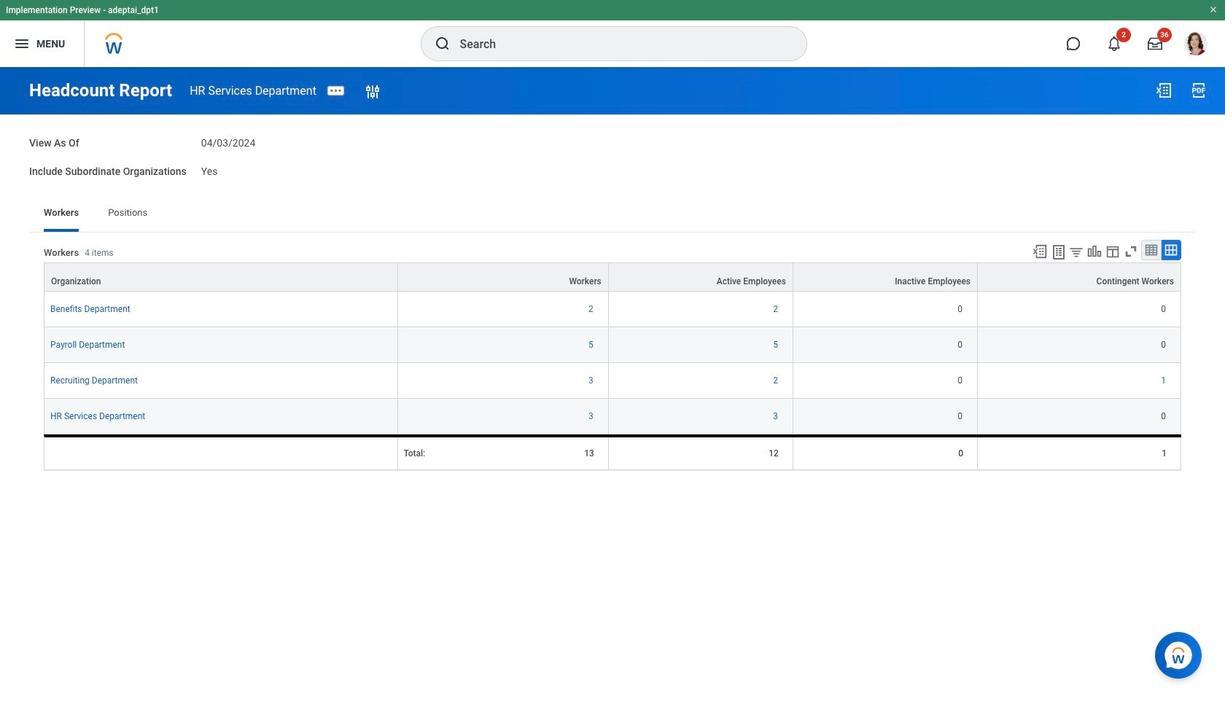 Task type: describe. For each thing, give the bounding box(es) containing it.
notifications large image
[[1108, 36, 1122, 51]]

close environment banner image
[[1210, 5, 1218, 14]]

profile logan mcneil image
[[1185, 32, 1208, 58]]

view printable version (pdf) image
[[1191, 82, 1208, 99]]

select to filter grid data image
[[1069, 244, 1085, 259]]

export to excel image for "view printable version (pdf)" image
[[1156, 82, 1173, 99]]

6 row from the top
[[44, 435, 1182, 470]]

Search Workday  search field
[[460, 28, 777, 60]]

fullscreen image
[[1124, 243, 1140, 259]]



Task type: locate. For each thing, give the bounding box(es) containing it.
banner
[[0, 0, 1226, 67]]

0 horizontal spatial export to excel image
[[1032, 243, 1048, 259]]

cell
[[44, 435, 398, 470]]

tab list
[[29, 197, 1197, 232]]

5 row from the top
[[44, 399, 1182, 435]]

export to excel image left export to worksheets image
[[1032, 243, 1048, 259]]

3 row from the top
[[44, 327, 1182, 363]]

4 row from the top
[[44, 363, 1182, 399]]

export to excel image for export to worksheets image
[[1032, 243, 1048, 259]]

change selection image
[[364, 84, 381, 101]]

table image
[[1145, 243, 1159, 257]]

1 vertical spatial export to excel image
[[1032, 243, 1048, 259]]

0 vertical spatial export to excel image
[[1156, 82, 1173, 99]]

export to worksheets image
[[1051, 243, 1068, 261]]

2 row from the top
[[44, 292, 1182, 327]]

toolbar
[[1026, 240, 1182, 262]]

click to view/edit grid preferences image
[[1105, 243, 1121, 259]]

inbox large image
[[1148, 36, 1163, 51]]

1 row from the top
[[44, 262, 1182, 292]]

1 horizontal spatial export to excel image
[[1156, 82, 1173, 99]]

export to excel image
[[1156, 82, 1173, 99], [1032, 243, 1048, 259]]

export to excel image left "view printable version (pdf)" image
[[1156, 82, 1173, 99]]

expand table image
[[1165, 243, 1179, 257]]

search image
[[434, 35, 451, 53]]

justify image
[[13, 35, 31, 53]]

main content
[[0, 67, 1226, 524]]

row
[[44, 262, 1182, 292], [44, 292, 1182, 327], [44, 327, 1182, 363], [44, 363, 1182, 399], [44, 399, 1182, 435], [44, 435, 1182, 470]]



Task type: vqa. For each thing, say whether or not it's contained in the screenshot.
first "calendar user solid" image from the bottom
no



